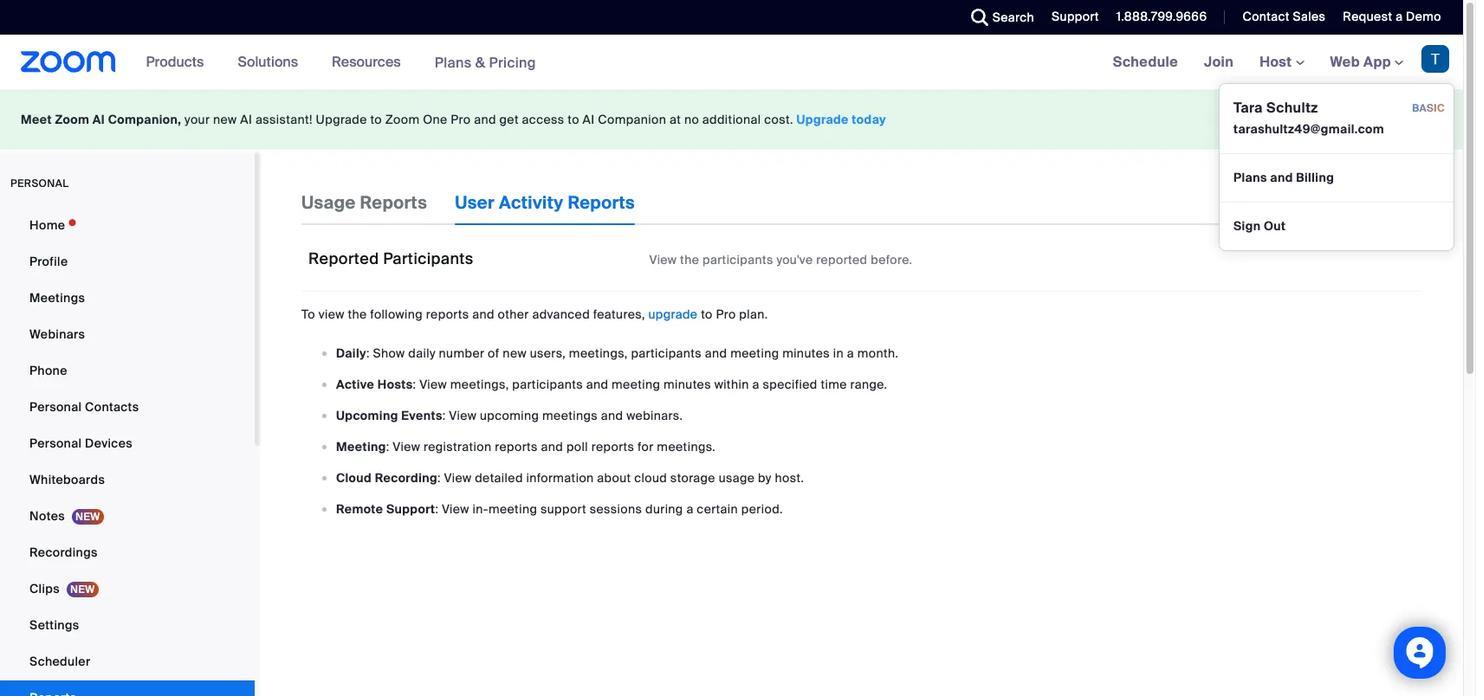 Task type: describe. For each thing, give the bounding box(es) containing it.
1 horizontal spatial minutes
[[783, 346, 830, 361]]

information
[[526, 470, 594, 486]]

products
[[146, 53, 204, 71]]

sales
[[1293, 9, 1326, 24]]

1 horizontal spatial pro
[[716, 307, 736, 322]]

upcoming
[[336, 408, 398, 424]]

profile picture image
[[1422, 45, 1450, 73]]

: up recording
[[386, 439, 390, 455]]

document link
[[1360, 180, 1422, 225]]

no
[[684, 112, 699, 127]]

of
[[488, 346, 500, 361]]

web
[[1331, 53, 1360, 71]]

participants
[[383, 249, 474, 269]]

and left other
[[472, 307, 495, 322]]

during
[[646, 502, 683, 517]]

to view the following reports and other advanced features, upgrade to pro plan.
[[302, 307, 768, 322]]

and inside tara schultz menu
[[1271, 170, 1293, 185]]

meet
[[21, 112, 52, 127]]

scheduler
[[29, 654, 90, 670]]

request a demo
[[1343, 9, 1442, 24]]

sign out link
[[1220, 209, 1454, 243]]

and inside meet zoom ai companion, footer
[[474, 112, 496, 127]]

out
[[1264, 218, 1286, 234]]

host button
[[1260, 53, 1305, 71]]

personal for personal devices
[[29, 436, 82, 451]]

personal contacts link
[[0, 390, 255, 425]]

you've
[[777, 252, 813, 268]]

upgrade link
[[649, 307, 698, 322]]

2 upgrade from the left
[[797, 112, 849, 127]]

sessions
[[590, 502, 642, 517]]

time
[[821, 377, 847, 392]]

2 zoom from the left
[[385, 112, 420, 127]]

1.888.799.9666
[[1117, 9, 1207, 24]]

and down daily : show daily number of new users, meetings, participants and meeting minutes in a month.
[[586, 377, 609, 392]]

2 horizontal spatial meeting
[[731, 346, 779, 361]]

access
[[522, 112, 565, 127]]

one
[[423, 112, 448, 127]]

tara
[[1234, 99, 1263, 117]]

schultz
[[1267, 99, 1319, 117]]

poll
[[567, 439, 588, 455]]

detailed
[[475, 470, 523, 486]]

meeting : view registration reports and poll reports for meetings.
[[336, 439, 716, 455]]

scheduler link
[[0, 645, 255, 679]]

search button
[[958, 0, 1039, 35]]

home link
[[0, 208, 255, 243]]

number
[[439, 346, 485, 361]]

settings
[[29, 618, 79, 633]]

following
[[370, 307, 423, 322]]

plans & pricing
[[435, 53, 536, 71]]

daily
[[408, 346, 436, 361]]

host.
[[775, 470, 804, 486]]

contact
[[1243, 9, 1290, 24]]

a right during
[[687, 502, 694, 517]]

web app
[[1331, 53, 1392, 71]]

resources button
[[332, 35, 409, 90]]

month.
[[858, 346, 899, 361]]

a right within
[[752, 377, 760, 392]]

home
[[29, 217, 65, 233]]

view for information
[[444, 470, 472, 486]]

usage reports
[[302, 191, 427, 214]]

2 reports from the left
[[568, 191, 635, 214]]

users,
[[530, 346, 566, 361]]

1 ai from the left
[[93, 112, 105, 127]]

meetings
[[542, 408, 598, 424]]

other
[[498, 307, 529, 322]]

: for hosts
[[413, 377, 416, 392]]

2 horizontal spatial to
[[701, 307, 713, 322]]

period.
[[742, 502, 783, 517]]

certain
[[697, 502, 738, 517]]

search
[[993, 10, 1035, 25]]

contacts
[[85, 399, 139, 415]]

user activity reports
[[455, 191, 635, 214]]

usage reports link
[[302, 180, 427, 225]]

2 ai from the left
[[240, 112, 252, 127]]

today
[[852, 112, 886, 127]]

3 ai from the left
[[583, 112, 595, 127]]

and down active hosts : view meetings, participants and meeting minutes within a specified time range.
[[601, 408, 623, 424]]

whiteboards link
[[0, 463, 255, 497]]

cost.
[[764, 112, 794, 127]]

daily : show daily number of new users, meetings, participants and meeting minutes in a month.
[[336, 346, 899, 361]]

document
[[1360, 195, 1422, 211]]

web app button
[[1331, 53, 1404, 71]]

daily
[[336, 346, 367, 361]]

tara schultz tarashultz49@gmail.com
[[1234, 99, 1385, 137]]

assistant!
[[256, 112, 313, 127]]

solutions button
[[238, 35, 306, 90]]

schedule
[[1113, 53, 1178, 71]]

2 vertical spatial participants
[[512, 377, 583, 392]]

1 upgrade from the left
[[316, 112, 367, 127]]

1 vertical spatial minutes
[[664, 377, 711, 392]]

&
[[475, 53, 486, 71]]

for
[[638, 439, 654, 455]]

1 horizontal spatial to
[[568, 112, 580, 127]]

show
[[373, 346, 405, 361]]

personal
[[10, 177, 69, 191]]

features,
[[593, 307, 645, 322]]

0 vertical spatial support
[[1052, 9, 1099, 24]]

recording
[[375, 470, 438, 486]]

webinars
[[29, 327, 85, 342]]

view for participants
[[420, 377, 447, 392]]

0 horizontal spatial the
[[348, 307, 367, 322]]

notes
[[29, 509, 65, 524]]

banner containing products
[[0, 35, 1464, 251]]

meet zoom ai companion, your new ai assistant! upgrade to zoom one pro and get access to ai companion at no additional cost. upgrade today
[[21, 112, 886, 127]]



Task type: vqa. For each thing, say whether or not it's contained in the screenshot.
CLOSE image
no



Task type: locate. For each thing, give the bounding box(es) containing it.
settings link
[[0, 608, 255, 643]]

activity
[[499, 191, 564, 214]]

: up events
[[413, 377, 416, 392]]

0 horizontal spatial support
[[386, 502, 435, 517]]

upgrade right cost.
[[797, 112, 849, 127]]

participants up plan.
[[703, 252, 773, 268]]

your
[[185, 112, 210, 127]]

meetings, down of
[[450, 377, 509, 392]]

support right search at right top
[[1052, 9, 1099, 24]]

upcoming events : view upcoming meetings and webinars.
[[336, 408, 683, 424]]

demo
[[1406, 9, 1442, 24]]

by
[[758, 470, 772, 486]]

active
[[336, 377, 375, 392]]

the right the view
[[348, 307, 367, 322]]

cloud recording : view detailed information about cloud storage usage by host.
[[336, 470, 804, 486]]

1 zoom from the left
[[55, 112, 89, 127]]

0 vertical spatial meetings,
[[569, 346, 628, 361]]

: for events
[[443, 408, 446, 424]]

support down recording
[[386, 502, 435, 517]]

2 horizontal spatial participants
[[703, 252, 773, 268]]

1 vertical spatial the
[[348, 307, 367, 322]]

1 vertical spatial plans
[[1234, 170, 1267, 185]]

view up recording
[[393, 439, 420, 455]]

recordings
[[29, 545, 98, 561]]

personal menu menu
[[0, 208, 255, 697]]

meeting down daily : show daily number of new users, meetings, participants and meeting minutes in a month.
[[612, 377, 661, 392]]

new right your
[[213, 112, 237, 127]]

1 horizontal spatial upgrade
[[797, 112, 849, 127]]

basic
[[1413, 101, 1445, 115]]

1 horizontal spatial participants
[[631, 346, 702, 361]]

reports down 'upcoming events : view upcoming meetings and webinars.'
[[495, 439, 538, 455]]

recordings link
[[0, 535, 255, 570]]

1 horizontal spatial plans
[[1234, 170, 1267, 185]]

:
[[367, 346, 370, 361], [413, 377, 416, 392], [443, 408, 446, 424], [386, 439, 390, 455], [438, 470, 441, 486], [435, 502, 439, 517]]

view left the in-
[[442, 502, 470, 517]]

1.888.799.9666 button
[[1104, 0, 1212, 35], [1117, 9, 1207, 24]]

personal contacts
[[29, 399, 139, 415]]

tarashultz49@gmail.com
[[1234, 121, 1385, 137]]

0 horizontal spatial reports
[[360, 191, 427, 214]]

usage
[[719, 470, 755, 486]]

request
[[1343, 9, 1393, 24]]

to right access
[[568, 112, 580, 127]]

minutes left within
[[664, 377, 711, 392]]

zoom
[[55, 112, 89, 127], [385, 112, 420, 127]]

plans for plans & pricing
[[435, 53, 472, 71]]

to right upgrade link
[[701, 307, 713, 322]]

banner
[[0, 35, 1464, 251]]

1 horizontal spatial reports
[[568, 191, 635, 214]]

ai
[[93, 112, 105, 127], [240, 112, 252, 127], [583, 112, 595, 127]]

in-
[[473, 502, 489, 517]]

webinars link
[[0, 317, 255, 352]]

join link
[[1191, 35, 1247, 90]]

phone
[[29, 363, 67, 379]]

new right of
[[503, 346, 527, 361]]

pro
[[451, 112, 471, 127], [716, 307, 736, 322]]

personal devices
[[29, 436, 133, 451]]

meeting down detailed at the bottom of page
[[489, 502, 537, 517]]

zoom logo image
[[21, 51, 116, 73]]

clips link
[[0, 572, 255, 607]]

and left the poll
[[541, 439, 563, 455]]

1 horizontal spatial reports
[[495, 439, 538, 455]]

products button
[[146, 35, 212, 90]]

usage
[[302, 191, 356, 214]]

view up the registration
[[449, 408, 477, 424]]

active hosts : view meetings, participants and meeting minutes within a specified time range.
[[336, 377, 888, 392]]

phone link
[[0, 354, 255, 388]]

meetings, up active hosts : view meetings, participants and meeting minutes within a specified time range.
[[569, 346, 628, 361]]

view down the registration
[[444, 470, 472, 486]]

pro inside meet zoom ai companion, footer
[[451, 112, 471, 127]]

plans left &
[[435, 53, 472, 71]]

meetings,
[[569, 346, 628, 361], [450, 377, 509, 392]]

1 vertical spatial personal
[[29, 436, 82, 451]]

personal down "phone"
[[29, 399, 82, 415]]

meetings navigation
[[1100, 35, 1464, 251]]

0 horizontal spatial meetings,
[[450, 377, 509, 392]]

personal
[[29, 399, 82, 415], [29, 436, 82, 451]]

meetings.
[[657, 439, 716, 455]]

join
[[1204, 53, 1234, 71]]

remote support : view in-meeting support sessions during a certain period.
[[336, 502, 783, 517]]

remote
[[336, 502, 383, 517]]

participants down upgrade link
[[631, 346, 702, 361]]

advanced
[[532, 307, 590, 322]]

and up within
[[705, 346, 727, 361]]

: for support
[[435, 502, 439, 517]]

zoom right meet
[[55, 112, 89, 127]]

view up upgrade
[[649, 252, 677, 268]]

0 horizontal spatial to
[[370, 112, 382, 127]]

devices
[[85, 436, 133, 451]]

1 vertical spatial meetings,
[[450, 377, 509, 392]]

whiteboards
[[29, 472, 105, 488]]

and left get
[[474, 112, 496, 127]]

1 horizontal spatial zoom
[[385, 112, 420, 127]]

ai left assistant!
[[240, 112, 252, 127]]

the up upgrade link
[[680, 252, 700, 268]]

1 vertical spatial participants
[[631, 346, 702, 361]]

reports for following
[[426, 307, 469, 322]]

0 vertical spatial the
[[680, 252, 700, 268]]

app
[[1364, 53, 1392, 71]]

0 horizontal spatial participants
[[512, 377, 583, 392]]

participants down the 'users,'
[[512, 377, 583, 392]]

support
[[541, 502, 587, 517]]

view the participants you've reported before.
[[649, 252, 913, 268]]

2 personal from the top
[[29, 436, 82, 451]]

zoom left one
[[385, 112, 420, 127]]

: left show
[[367, 346, 370, 361]]

personal devices link
[[0, 426, 255, 461]]

0 vertical spatial minutes
[[783, 346, 830, 361]]

a left demo
[[1396, 9, 1403, 24]]

plans and billing link
[[1220, 160, 1454, 195]]

and left 'billing'
[[1271, 170, 1293, 185]]

2 horizontal spatial reports
[[592, 439, 635, 455]]

0 horizontal spatial upgrade
[[316, 112, 367, 127]]

1 horizontal spatial meetings,
[[569, 346, 628, 361]]

cloud
[[635, 470, 667, 486]]

and
[[474, 112, 496, 127], [1271, 170, 1293, 185], [472, 307, 495, 322], [705, 346, 727, 361], [586, 377, 609, 392], [601, 408, 623, 424], [541, 439, 563, 455]]

0 horizontal spatial zoom
[[55, 112, 89, 127]]

new inside meet zoom ai companion, footer
[[213, 112, 237, 127]]

: for recording
[[438, 470, 441, 486]]

tabs of report home tab list
[[302, 180, 663, 225]]

sign
[[1234, 218, 1261, 234]]

pro right one
[[451, 112, 471, 127]]

at
[[670, 112, 681, 127]]

registration
[[424, 439, 492, 455]]

reports up reported participants
[[360, 191, 427, 214]]

upgrade down the product information navigation
[[316, 112, 367, 127]]

view for meetings
[[449, 408, 477, 424]]

range.
[[851, 377, 888, 392]]

hosts
[[378, 377, 413, 392]]

notes link
[[0, 499, 255, 534]]

reports for registration
[[495, 439, 538, 455]]

0 vertical spatial meeting
[[731, 346, 779, 361]]

2 horizontal spatial ai
[[583, 112, 595, 127]]

personal up whiteboards
[[29, 436, 82, 451]]

0 horizontal spatial plans
[[435, 53, 472, 71]]

meeting up within
[[731, 346, 779, 361]]

plans and billing
[[1234, 170, 1335, 185]]

1 vertical spatial new
[[503, 346, 527, 361]]

upcoming
[[480, 408, 539, 424]]

plans inside tara schultz menu
[[1234, 170, 1267, 185]]

plans inside the product information navigation
[[435, 53, 472, 71]]

0 horizontal spatial new
[[213, 112, 237, 127]]

resources
[[332, 53, 401, 71]]

pro left plan.
[[716, 307, 736, 322]]

1 reports from the left
[[360, 191, 427, 214]]

meeting
[[336, 439, 386, 455]]

minutes left in
[[783, 346, 830, 361]]

tara schultz menu
[[1219, 83, 1455, 251]]

schedule link
[[1100, 35, 1191, 90]]

meet zoom ai companion, footer
[[0, 90, 1464, 150]]

0 vertical spatial personal
[[29, 399, 82, 415]]

0 vertical spatial new
[[213, 112, 237, 127]]

1 horizontal spatial new
[[503, 346, 527, 361]]

events
[[401, 408, 443, 424]]

upgrade
[[649, 307, 698, 322]]

1 horizontal spatial the
[[680, 252, 700, 268]]

ai left companion,
[[93, 112, 105, 127]]

personal for personal contacts
[[29, 399, 82, 415]]

additional
[[703, 112, 761, 127]]

0 horizontal spatial pro
[[451, 112, 471, 127]]

0 vertical spatial participants
[[703, 252, 773, 268]]

clips
[[29, 581, 60, 597]]

plans up sign
[[1234, 170, 1267, 185]]

0 vertical spatial plans
[[435, 53, 472, 71]]

1 vertical spatial support
[[386, 502, 435, 517]]

: left the in-
[[435, 502, 439, 517]]

0 horizontal spatial reports
[[426, 307, 469, 322]]

1 personal from the top
[[29, 399, 82, 415]]

plans for plans and billing
[[1234, 170, 1267, 185]]

1 horizontal spatial support
[[1052, 9, 1099, 24]]

to down resources dropdown button
[[370, 112, 382, 127]]

reports up about
[[592, 439, 635, 455]]

1 horizontal spatial ai
[[240, 112, 252, 127]]

0 horizontal spatial minutes
[[664, 377, 711, 392]]

ai left companion
[[583, 112, 595, 127]]

view for meeting
[[442, 502, 470, 517]]

companion
[[598, 112, 667, 127]]

0 horizontal spatial meeting
[[489, 502, 537, 517]]

view
[[649, 252, 677, 268], [420, 377, 447, 392], [449, 408, 477, 424], [393, 439, 420, 455], [444, 470, 472, 486], [442, 502, 470, 517]]

a right in
[[847, 346, 854, 361]]

2 vertical spatial meeting
[[489, 502, 537, 517]]

0 vertical spatial pro
[[451, 112, 471, 127]]

new
[[213, 112, 237, 127], [503, 346, 527, 361]]

to
[[302, 307, 315, 322]]

user activity reports link
[[455, 180, 635, 225]]

within
[[715, 377, 749, 392]]

1 horizontal spatial meeting
[[612, 377, 661, 392]]

upgrade
[[316, 112, 367, 127], [797, 112, 849, 127]]

1 vertical spatial pro
[[716, 307, 736, 322]]

reports up the "number"
[[426, 307, 469, 322]]

product information navigation
[[133, 35, 549, 91]]

reported
[[816, 252, 868, 268]]

: down the registration
[[438, 470, 441, 486]]

billing
[[1297, 170, 1335, 185]]

contact sales
[[1243, 9, 1326, 24]]

0 horizontal spatial ai
[[93, 112, 105, 127]]

: up the registration
[[443, 408, 446, 424]]

reports right the activity
[[568, 191, 635, 214]]

view down daily
[[420, 377, 447, 392]]

1 vertical spatial meeting
[[612, 377, 661, 392]]

plans & pricing link
[[435, 53, 536, 71], [435, 53, 536, 71]]

profile link
[[0, 244, 255, 279]]



